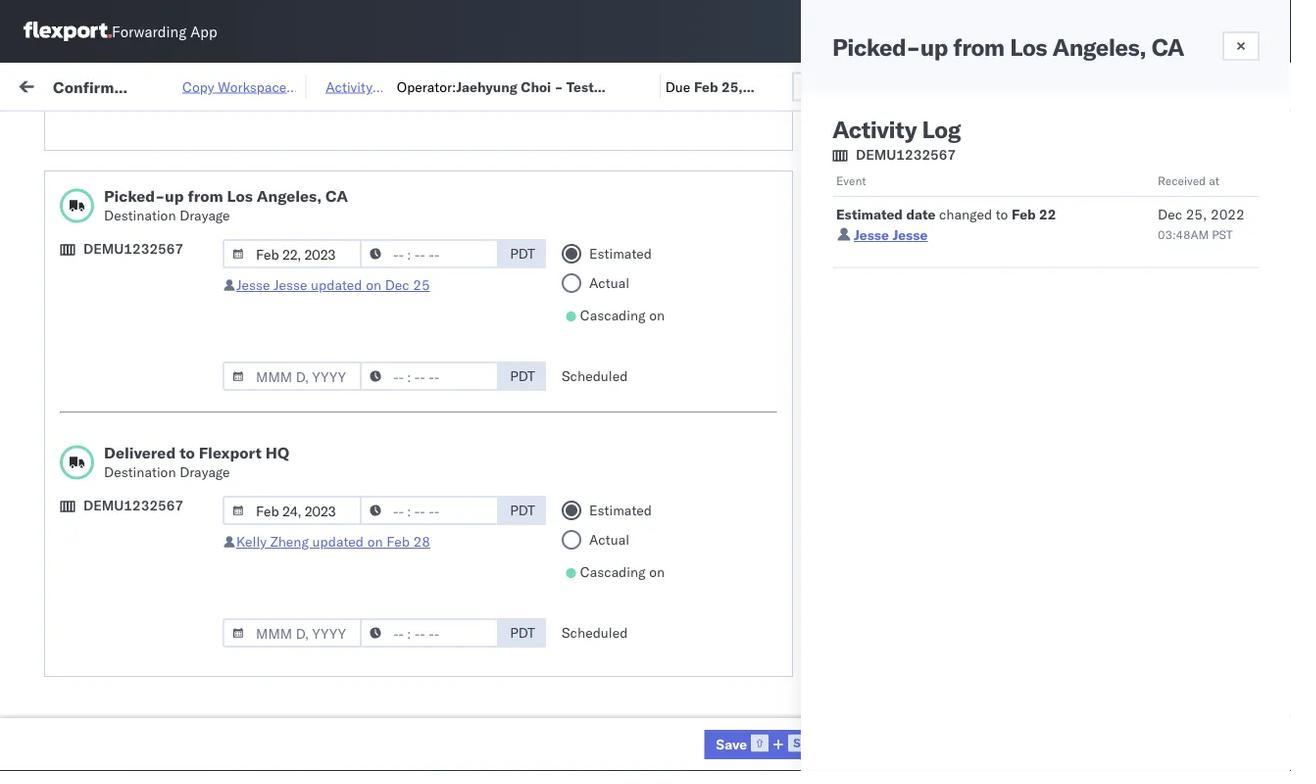 Task type: describe. For each thing, give the bounding box(es) containing it.
estimated for picked-up from los angeles, ca
[[589, 245, 652, 262]]

id
[[966, 160, 978, 175]]

filtered by:
[[20, 120, 90, 137]]

1 vertical spatial dec
[[385, 277, 410, 294]]

app
[[190, 22, 217, 41]]

1 horizontal spatial file exception
[[958, 76, 1049, 93]]

3 schedule delivery appointment link from the top
[[45, 537, 241, 557]]

consignee inside the "flex-1911408 bookings test consignee"
[[957, 147, 1023, 164]]

due
[[666, 78, 691, 95]]

2 pdt from the top
[[510, 368, 535, 385]]

jesse down date
[[893, 227, 928, 244]]

9 resize handle column header from the left
[[1256, 152, 1280, 772]]

delivery for 4th 'schedule delivery appointment' link
[[107, 581, 157, 598]]

flex- for 1911408
[[866, 127, 914, 146]]

summary button
[[865, 166, 943, 224]]

2 bleckmann from the top
[[970, 625, 1040, 642]]

6 ocean from the top
[[489, 496, 530, 513]]

angeles, for second schedule pickup from los angeles, ca button's schedule pickup from los angeles, ca link
[[210, 399, 264, 416]]

3 2, from the top
[[334, 496, 347, 513]]

flex-1911408 link
[[866, 127, 983, 146]]

ca for second schedule pickup from los angeles, ca button's schedule pickup from los angeles, ca link
[[45, 418, 64, 435]]

1 otter products - test account from the top
[[617, 668, 805, 686]]

10:44
[[205, 625, 243, 642]]

action
[[1224, 76, 1268, 93]]

21, for 7:30 pm pst, feb 21, 2023
[[324, 151, 345, 168]]

next
[[1180, 78, 1211, 95]]

os
[[1236, 24, 1255, 39]]

2 international from the top
[[835, 625, 915, 642]]

2 products from the top
[[653, 712, 709, 729]]

due feb 25, 12:00 am
[[666, 78, 759, 115]]

1 schedule delivery appointment link from the top
[[45, 149, 241, 168]]

schedule pickup from los angeles, ca link for second schedule pickup from los angeles, ca button
[[45, 398, 279, 437]]

ca for schedule pickup from los angeles, ca link related to third schedule pickup from los angeles, ca button
[[45, 461, 64, 479]]

cascading for delivered to flexport hq
[[581, 564, 646, 581]]

1 c/o from the top
[[943, 582, 967, 599]]

cascading for picked-up from los angeles, ca
[[581, 307, 646, 324]]

use
[[1160, 263, 1182, 280]]

delivered
[[104, 443, 176, 463]]

cascading on for delivered to flexport hq
[[581, 564, 665, 581]]

delivery for 4th 'schedule delivery appointment' link from the bottom
[[107, 495, 157, 512]]

appointment for 4th 'schedule delivery appointment' link from the bottom
[[161, 495, 241, 512]]

2 otter products - test account from the top
[[617, 712, 805, 729]]

batch action button
[[1152, 70, 1280, 100]]

cascading on for picked-up from los angeles, ca
[[581, 307, 665, 324]]

test inside operator: jaehyung choi - test destination agent
[[567, 78, 594, 95]]

from for 2nd confirm pickup from los angeles, ca link from the top of the page
[[145, 269, 173, 286]]

amsterdam
[[185, 615, 256, 632]]

759 at risk
[[360, 76, 428, 93]]

workitem
[[22, 160, 76, 175]]

4 schedule pickup from los angeles, ca button from the top
[[45, 657, 279, 698]]

declaration.
[[979, 282, 1053, 300]]

consignee inside button
[[744, 160, 801, 175]]

dec inside dec 25, 2022 03:48am pst
[[1158, 206, 1183, 223]]

bookings test consignee link
[[866, 146, 1023, 166]]

4 pdt from the top
[[510, 625, 535, 642]]

documents review in progress. do not use for customs declaration.
[[920, 263, 1202, 300]]

3 schedule delivery appointment button from the top
[[45, 537, 241, 559]]

1 demo from the top
[[672, 366, 708, 384]]

1 schedule delivery appointment from the top
[[45, 150, 241, 167]]

previous button
[[1016, 72, 1159, 101]]

2 confirm pickup from los angeles, ca link from the top
[[45, 268, 279, 307]]

deadline button
[[195, 156, 391, 176]]

11:59 pm pst, feb 27, 2023
[[205, 366, 391, 384]]

205
[[450, 76, 476, 93]]

hq
[[266, 443, 289, 463]]

haarlemmermeer,
[[155, 634, 266, 651]]

7:30
[[205, 151, 235, 168]]

picked- for picked-up from los angeles, ca destination drayage
[[104, 186, 165, 206]]

batch
[[1183, 76, 1221, 93]]

2 llc from the top
[[844, 712, 868, 729]]

proof
[[93, 322, 127, 339]]

activity log
[[833, 115, 961, 144]]

for
[[1185, 263, 1202, 280]]

client for client order
[[1001, 175, 1038, 192]]

2 integration from the left
[[744, 323, 812, 340]]

schedule for schedule pickup from los angeles, ca link for fourth schedule pickup from los angeles, ca button from the top
[[45, 658, 103, 675]]

my
[[20, 71, 51, 98]]

angeles, for second schedule pickup from los angeles, ca link from the top of the page
[[210, 356, 264, 373]]

1 horizontal spatial exception
[[985, 76, 1049, 93]]

1 ag from the left
[[809, 323, 828, 340]]

mmm d, yyyy text field for los
[[223, 362, 362, 391]]

1 on from the left
[[785, 323, 805, 340]]

1 lagerfeld from the top
[[773, 582, 832, 599]]

2 ocean from the top
[[489, 237, 530, 254]]

picked- for picked-up from los angeles, ca
[[833, 32, 921, 62]]

flex-1977428
[[972, 151, 1074, 168]]

from inside picked-up from los angeles, ca destination drayage
[[188, 186, 223, 206]]

appointment for 4th 'schedule delivery appointment' link
[[161, 581, 241, 598]]

documents button
[[1153, 166, 1244, 224]]

2 flexport demo consignee from the top
[[617, 410, 778, 427]]

schedule pickup from los angeles, ca link for fourth schedule pickup from los angeles, ca button from the top
[[45, 657, 279, 696]]

8 resize handle column header from the left
[[1192, 152, 1215, 772]]

3 schedule delivery appointment from the top
[[45, 538, 241, 555]]

client name button
[[607, 156, 715, 176]]

23,
[[332, 237, 354, 254]]

save button
[[705, 731, 818, 760]]

4 flexport demo consignee from the top
[[617, 539, 778, 556]]

log
[[923, 115, 961, 144]]

estimated for delivered to flexport hq
[[589, 502, 652, 519]]

9 ocean from the top
[[489, 712, 530, 729]]

deadline
[[205, 160, 252, 175]]

1 integration test account - on ag from the left
[[617, 323, 828, 340]]

jesse jesse updated on dec 25 button
[[236, 277, 430, 294]]

confirm pickup from los angeles, ca for 2nd confirm pickup from los angeles, ca link from the bottom of the page
[[45, 226, 256, 263]]

ca inside picked-up from los angeles, ca destination drayage
[[326, 186, 348, 206]]

9:30 am pst, feb 24, 2023
[[205, 280, 384, 297]]

jesse jesse button
[[854, 227, 928, 244]]

from for "schedule pickup from amsterdam airport schiphol, haarlemmermeer, netherlands" link
[[153, 615, 181, 632]]

schedule pickup from amsterdam airport schiphol, haarlemmermeer, netherlands link
[[45, 614, 279, 671]]

order
[[1001, 194, 1037, 211]]

los for second schedule pickup from los angeles, ca button's schedule pickup from los angeles, ca link
[[185, 399, 207, 416]]

demu1232567 down delivered
[[83, 497, 184, 514]]

import work button
[[157, 63, 255, 107]]

schiphol,
[[92, 634, 151, 651]]

schedule pickup from los angeles, ca for schedule pickup from los angeles, ca link associated with fourth schedule pickup from los angeles, ca button from the bottom
[[45, 183, 264, 220]]

appointment for fifth 'schedule delivery appointment' link from the top
[[161, 711, 241, 728]]

delivery for confirm delivery link on the bottom of the page
[[99, 754, 149, 771]]

2 11:59 from the top
[[205, 237, 243, 254]]

3 demo from the top
[[672, 496, 708, 513]]

appointment for third 'schedule delivery appointment' link from the top of the page
[[161, 538, 241, 555]]

schedule for 4th 'schedule delivery appointment' link from the bottom
[[45, 495, 103, 512]]

2 11:59 pm pst, mar 2, 2023 from the top
[[205, 453, 385, 470]]

schedule pickup from los angeles, ca for second schedule pickup from los angeles, ca link from the top of the page
[[45, 356, 264, 392]]

-- : -- -- text field for picked-up from los angeles, ca
[[360, 362, 499, 391]]

schedule for second schedule pickup from los angeles, ca button's schedule pickup from los angeles, ca link
[[45, 399, 103, 416]]

los for 2nd confirm pickup from los angeles, ca link from the top of the page
[[177, 269, 199, 286]]

4 schedule delivery appointment button from the top
[[45, 580, 241, 602]]

21, for 11:59 pm pst, feb 21, 2023
[[332, 194, 354, 211]]

2 confirm pickup from los angeles, ca button from the top
[[45, 268, 279, 309]]

risk
[[405, 76, 428, 93]]

air
[[489, 625, 507, 642]]

flexport inside delivered to flexport hq destination drayage
[[199, 443, 262, 463]]

batch action
[[1183, 76, 1268, 93]]

delivered to flexport hq destination drayage
[[104, 443, 289, 481]]

flex id button
[[931, 156, 1068, 176]]

5 ocean fcl from the top
[[489, 539, 558, 556]]

confirm for 2nd confirm pickup from los angeles, ca button from the bottom of the page
[[45, 226, 95, 243]]

changed
[[940, 206, 993, 223]]

resize handle column header for flex id button
[[1064, 152, 1088, 772]]

4 lcl from the top
[[533, 712, 557, 729]]

segu6076363
[[1098, 754, 1194, 771]]

snooze
[[421, 160, 459, 175]]

2 b.v from the top
[[918, 625, 940, 642]]

2 integration test account - on ag from the left
[[744, 323, 955, 340]]

7 11:59 from the top
[[205, 539, 243, 556]]

8 ocean from the top
[[489, 668, 530, 686]]

agent
[[536, 97, 576, 115]]

jesse jesse
[[854, 227, 928, 244]]

-- : -- -- text field for delivered to flexport hq
[[360, 619, 499, 648]]

destination inside operator: jaehyung choi - test destination agent
[[456, 97, 533, 115]]

los for second schedule pickup from los angeles, ca link from the top of the page
[[185, 356, 207, 373]]

1977428
[[1014, 151, 1074, 168]]

4 schedule delivery appointment link from the top
[[45, 580, 241, 600]]

received
[[1158, 173, 1207, 188]]

2 on from the left
[[913, 323, 933, 340]]

4 ocean lcl from the top
[[489, 712, 557, 729]]

zheng
[[270, 534, 309, 551]]

7:30 pm pst, feb 21, 2023
[[205, 151, 383, 168]]

schedule pickup from los angeles, ca for schedule pickup from los angeles, ca link related to third schedule pickup from los angeles, ca button
[[45, 442, 264, 479]]

mode button
[[480, 156, 588, 176]]

from for second schedule pickup from los angeles, ca link from the top of the page
[[153, 356, 181, 373]]

3 ocean fcl from the top
[[489, 410, 558, 427]]

from for second schedule pickup from los angeles, ca button's schedule pickup from los angeles, ca link
[[153, 399, 181, 416]]

24,
[[325, 280, 346, 297]]

4 11:59 from the top
[[205, 410, 243, 427]]

angeles, for schedule pickup from los angeles, ca link associated with fourth schedule pickup from los angeles, ca button from the bottom
[[210, 183, 264, 200]]

1 ocean fcl from the top
[[489, 237, 558, 254]]

2 mmm d, yyyy text field from the top
[[223, 496, 362, 526]]

1 ocean lcl from the top
[[489, 151, 557, 168]]

2 ocean lcl from the top
[[489, 280, 557, 297]]

schedule pickup from los angeles, ca link for third schedule pickup from los angeles, ca button
[[45, 441, 279, 480]]

os button
[[1223, 9, 1268, 54]]

2 2, from the top
[[334, 453, 347, 470]]

schedule pickup from los angeles, ca for second schedule pickup from los angeles, ca button's schedule pickup from los angeles, ca link
[[45, 399, 264, 435]]

2 karl from the top
[[744, 625, 770, 642]]

3 11:59 pm pst, mar 2, 2023 from the top
[[205, 496, 385, 513]]

confirm delivery
[[45, 754, 149, 771]]

1 vertical spatial 3,
[[334, 668, 347, 686]]

destination inside delivered to flexport hq destination drayage
[[104, 464, 176, 481]]

upload proof of delivery button
[[45, 321, 196, 343]]

schedule pickup from amsterdam airport schiphol, haarlemmermeer, netherlands button
[[45, 614, 279, 671]]

3 fcl from the top
[[533, 410, 558, 427]]

0 horizontal spatial file exception
[[823, 78, 915, 95]]

1 horizontal spatial file
[[958, 76, 982, 93]]

12:00
[[694, 97, 733, 115]]

up for picked-up from los angeles, ca destination drayage
[[165, 186, 184, 206]]

picked-up from los angeles, ca destination drayage
[[104, 186, 348, 224]]

documents for documents review in progress. do not use for customs declaration.
[[920, 263, 991, 280]]

destination inside picked-up from los angeles, ca destination drayage
[[104, 207, 176, 224]]

4 11:59 pm pst, mar 2, 2023 from the top
[[205, 539, 385, 556]]

1 11:59 from the top
[[205, 194, 243, 211]]

import
[[165, 76, 210, 93]]

MMM D, YYYY text field
[[223, 239, 362, 269]]

03:48am
[[1158, 227, 1210, 242]]

8 11:59 from the top
[[205, 668, 243, 686]]

by:
[[71, 120, 90, 137]]

schedule for third 'schedule delivery appointment' link from the top of the page
[[45, 538, 103, 555]]

2 demo from the top
[[672, 410, 708, 427]]

confirm pickup from los angeles, ca for 2nd confirm pickup from los angeles, ca link from the top of the page
[[45, 269, 256, 306]]

from for schedule pickup from los angeles, ca link for fourth schedule pickup from los angeles, ca button from the top
[[153, 658, 181, 675]]

jesse down summary button
[[854, 227, 890, 244]]

1 products from the top
[[653, 668, 709, 686]]

1 -- : -- -- text field from the top
[[360, 239, 499, 269]]

operator: jaehyung choi - test destination agent
[[397, 78, 594, 115]]

jesse jesse updated on dec 25
[[236, 277, 430, 294]]

flex- for 1891264
[[972, 194, 1014, 211]]

schedule for 5th 'schedule delivery appointment' link from the bottom of the page
[[45, 150, 103, 167]]

5 schedule delivery appointment button from the top
[[45, 710, 241, 731]]

1 confirm pickup from los angeles, ca button from the top
[[45, 225, 279, 266]]

schedule pickup from los angeles, ca link for fourth schedule pickup from los angeles, ca button from the bottom
[[45, 182, 279, 221]]

3 lcl from the top
[[533, 668, 557, 686]]

test inside the "flex-1911408 bookings test consignee"
[[927, 147, 953, 164]]

actual for picked-up from los angeles, ca
[[589, 275, 630, 292]]

2 schedule delivery appointment button from the top
[[45, 494, 241, 515]]

1 bleckmann from the top
[[970, 582, 1040, 599]]

progress.
[[1053, 263, 1111, 280]]

work inside button
[[213, 76, 247, 93]]

4 2, from the top
[[334, 539, 347, 556]]



Task type: vqa. For each thing, say whether or not it's contained in the screenshot.
BCO
no



Task type: locate. For each thing, give the bounding box(es) containing it.
los up delivered to flexport hq destination drayage at bottom
[[185, 399, 207, 416]]

los down the 9:30
[[185, 356, 207, 373]]

0 vertical spatial 21,
[[324, 151, 345, 168]]

0 vertical spatial products
[[653, 668, 709, 686]]

am for 10:44 am pst, mar 3, 2023
[[247, 625, 269, 642]]

25, inside dec 25, 2022 03:48am pst
[[1186, 206, 1208, 223]]

confirm pickup from los angeles, ca link up the of
[[45, 268, 279, 307]]

1 vertical spatial lagerfeld
[[773, 625, 832, 642]]

flex- for 1977428
[[972, 151, 1014, 168]]

0 vertical spatial actual
[[589, 275, 630, 292]]

205 on track
[[450, 76, 530, 93]]

los down deadline
[[227, 186, 253, 206]]

0 vertical spatial lagerfeld
[[773, 582, 832, 599]]

1 confirm from the top
[[45, 226, 95, 243]]

0 horizontal spatial exception
[[850, 78, 915, 95]]

5 schedule pickup from los angeles, ca from the top
[[45, 658, 264, 694]]

2, right zheng
[[334, 539, 347, 556]]

2 actual from the top
[[589, 532, 630, 549]]

0 horizontal spatial 25,
[[722, 78, 743, 95]]

0 vertical spatial up
[[921, 32, 948, 62]]

documents
[[1161, 175, 1236, 192], [920, 263, 991, 280]]

schedule pickup from los angeles, ca for schedule pickup from los angeles, ca link for fourth schedule pickup from los angeles, ca button from the top
[[45, 658, 264, 694]]

demu1232567 up not
[[1098, 236, 1197, 254]]

3 11:59 from the top
[[205, 366, 243, 384]]

demo123
[[1225, 237, 1291, 254]]

1 pdt from the top
[[510, 245, 535, 262]]

up for picked-up from los angeles, ca
[[921, 32, 948, 62]]

los down haarlemmermeer,
[[185, 658, 207, 675]]

0 vertical spatial karl lagerfeld international b.v c/o bleckmann
[[744, 582, 1040, 599]]

mode
[[489, 160, 520, 175]]

1 horizontal spatial on
[[913, 323, 933, 340]]

25
[[413, 277, 430, 294]]

am right 10:44
[[247, 625, 269, 642]]

message (0)
[[263, 76, 343, 93]]

actual
[[589, 275, 630, 292], [589, 532, 630, 549]]

pst,
[[263, 151, 293, 168], [272, 194, 302, 211], [272, 237, 302, 254], [264, 280, 294, 297], [272, 366, 302, 384], [272, 410, 302, 427], [272, 453, 302, 470], [272, 496, 302, 513], [272, 539, 302, 556], [273, 625, 303, 642], [272, 668, 302, 686], [272, 712, 302, 729]]

los
[[1010, 32, 1048, 62], [185, 183, 207, 200], [227, 186, 253, 206], [177, 226, 199, 243], [177, 269, 199, 286], [185, 356, 207, 373], [185, 399, 207, 416], [185, 442, 207, 459], [185, 658, 207, 675]]

0 vertical spatial 3,
[[335, 625, 348, 642]]

dec left 25
[[385, 277, 410, 294]]

from for schedule pickup from los angeles, ca link related to third schedule pickup from los angeles, ca button
[[153, 442, 181, 459]]

documents inside the documents review in progress. do not use for customs declaration.
[[920, 263, 991, 280]]

angeles, for 2nd confirm pickup from los angeles, ca link from the top of the page
[[203, 269, 256, 286]]

schedule for fifth 'schedule delivery appointment' link from the top
[[45, 711, 103, 728]]

6 schedule from the top
[[45, 495, 103, 512]]

0 vertical spatial flex-
[[866, 127, 914, 146]]

1 flexport demo consignee from the top
[[617, 366, 778, 384]]

3 ocean from the top
[[489, 280, 530, 297]]

confirm pickup from los angeles, ca button up the 9:30
[[45, 225, 279, 266]]

demu1232567 up the of
[[83, 240, 184, 257]]

appointment for 5th 'schedule delivery appointment' link from the bottom of the page
[[161, 150, 241, 167]]

work right import
[[213, 76, 247, 93]]

2 schedule pickup from los angeles, ca from the top
[[45, 356, 264, 392]]

11:59
[[205, 194, 243, 211], [205, 237, 243, 254], [205, 366, 243, 384], [205, 410, 243, 427], [205, 453, 243, 470], [205, 496, 243, 513], [205, 539, 243, 556], [205, 668, 243, 686], [205, 712, 243, 729]]

at for 759
[[389, 76, 401, 93]]

otter products - test account
[[617, 668, 805, 686], [617, 712, 805, 729]]

test
[[567, 78, 594, 95], [927, 147, 953, 164], [697, 151, 723, 168], [825, 151, 851, 168], [805, 194, 831, 211], [678, 237, 704, 254], [805, 237, 831, 254], [697, 280, 723, 297], [825, 280, 851, 297], [688, 323, 714, 340], [816, 323, 842, 340], [805, 366, 831, 384], [805, 410, 831, 427], [805, 453, 831, 470], [805, 496, 831, 513], [805, 539, 831, 556], [724, 668, 750, 686], [724, 712, 750, 729]]

22
[[1040, 206, 1057, 223]]

delivery for third 'schedule delivery appointment' link from the top of the page
[[107, 538, 157, 555]]

exception down "picked-up from los angeles, ca"
[[985, 76, 1049, 93]]

exception
[[985, 76, 1049, 93], [850, 78, 915, 95]]

1 schedule pickup from los angeles, ca link from the top
[[45, 182, 279, 221]]

flex- inside the "flex-1911408 bookings test consignee"
[[866, 127, 914, 146]]

name
[[652, 160, 683, 175]]

schedule delivery appointment button
[[45, 149, 241, 170], [45, 494, 241, 515], [45, 537, 241, 559], [45, 580, 241, 602], [45, 710, 241, 731]]

schedule inside schedule pickup from amsterdam airport schiphol, haarlemmermeer, netherlands
[[45, 615, 103, 632]]

1 confirm pickup from los angeles, ca from the top
[[45, 226, 256, 263]]

1 lcl from the top
[[533, 151, 557, 168]]

28
[[413, 534, 430, 551]]

file
[[958, 76, 982, 93], [823, 78, 847, 95]]

0 vertical spatial otter products, llc
[[744, 668, 868, 686]]

destination down delivered
[[104, 464, 176, 481]]

2 ocean fcl from the top
[[489, 366, 558, 384]]

honeywell
[[617, 151, 682, 168], [744, 151, 809, 168], [617, 280, 682, 297], [744, 280, 809, 297]]

-- : -- -- text field right 27,
[[360, 362, 499, 391]]

ca for 2nd confirm pickup from los angeles, ca link from the bottom of the page
[[45, 246, 64, 263]]

1 b.v from the top
[[918, 582, 940, 599]]

7 ocean from the top
[[489, 539, 530, 556]]

los down 7:30
[[185, 183, 207, 200]]

next button
[[1168, 72, 1282, 101]]

0 vertical spatial picked-
[[833, 32, 921, 62]]

0 horizontal spatial picked-
[[104, 186, 165, 206]]

products,
[[780, 668, 840, 686], [780, 712, 840, 729]]

angeles, down deadline button
[[257, 186, 322, 206]]

3 flexport demo consignee from the top
[[617, 496, 778, 513]]

confirm pickup from los angeles, ca button up the of
[[45, 268, 279, 309]]

documents inside documents "button"
[[1161, 175, 1236, 192]]

1 horizontal spatial documents
[[1161, 175, 1236, 192]]

2 otter products, llc from the top
[[744, 712, 868, 729]]

schedule for schedule pickup from los angeles, ca link associated with fourth schedule pickup from los angeles, ca button from the bottom
[[45, 183, 103, 200]]

1 horizontal spatial client
[[1001, 175, 1038, 192]]

2 lcl from the top
[[533, 280, 557, 297]]

documents up dec 25, 2022 03:48am pst
[[1161, 175, 1236, 192]]

resize handle column header for deadline button
[[387, 152, 411, 772]]

activity
[[833, 115, 917, 144]]

mmm d, yyyy text field down zheng
[[223, 619, 362, 648]]

estimated date changed to feb 22
[[837, 206, 1057, 223]]

2 karl lagerfeld international b.v c/o bleckmann from the top
[[744, 625, 1040, 642]]

documents for documents
[[1161, 175, 1236, 192]]

1 11:59 pm pst, mar 3, 2023 from the top
[[205, 668, 385, 686]]

jesse right the 9:30
[[236, 277, 270, 294]]

kelly zheng updated on feb 28
[[236, 534, 430, 551]]

0 vertical spatial dec
[[1158, 206, 1183, 223]]

-- : -- -- text field down 28
[[360, 619, 499, 648]]

1 vertical spatial llc
[[844, 712, 868, 729]]

1 vertical spatial products,
[[780, 712, 840, 729]]

0 vertical spatial bleckmann
[[970, 582, 1040, 599]]

client up flex-1891264
[[1001, 175, 1038, 192]]

1 vertical spatial karl
[[744, 625, 770, 642]]

1 ocean from the top
[[489, 151, 530, 168]]

0 horizontal spatial at
[[389, 76, 401, 93]]

1 vertical spatial updated
[[312, 534, 364, 551]]

dec up the 03:48am
[[1158, 206, 1183, 223]]

angeles, down mmm d, yyyy text field
[[203, 269, 256, 286]]

los down picked-up from los angeles, ca destination drayage
[[177, 226, 199, 243]]

2 schedule pickup from los angeles, ca link from the top
[[45, 355, 279, 394]]

forwarding
[[112, 22, 187, 41]]

1 vertical spatial am
[[238, 280, 261, 297]]

file up activity
[[823, 78, 847, 95]]

2 c/o from the top
[[943, 625, 967, 642]]

2 vertical spatial destination
[[104, 464, 176, 481]]

5 schedule delivery appointment from the top
[[45, 711, 241, 728]]

angeles, down deadline
[[210, 183, 264, 200]]

ca for schedule pickup from los angeles, ca link for fourth schedule pickup from los angeles, ca button from the top
[[45, 677, 64, 694]]

11:59 pm pst, mar 3, 2023
[[205, 668, 385, 686], [205, 712, 385, 729]]

from inside schedule pickup from amsterdam airport schiphol, haarlemmermeer, netherlands
[[153, 615, 181, 632]]

resize handle column header for 'consignee' button
[[907, 152, 931, 772]]

- inside operator: jaehyung choi - test destination agent
[[555, 78, 563, 95]]

resize handle column header for mode button
[[584, 152, 607, 772]]

2 schedule delivery appointment from the top
[[45, 495, 241, 512]]

picked- down workitem button
[[104, 186, 165, 206]]

1 vertical spatial bleckmann
[[970, 625, 1040, 642]]

5 schedule delivery appointment link from the top
[[45, 710, 241, 729]]

client inside "button"
[[617, 160, 649, 175]]

demu1232567 down activity log at the right of the page
[[856, 146, 956, 163]]

0 vertical spatial at
[[389, 76, 401, 93]]

0 vertical spatial work
[[213, 76, 247, 93]]

2 lagerfeld from the top
[[773, 625, 832, 642]]

0 horizontal spatial integration
[[617, 323, 685, 340]]

angeles, down picked-up from los angeles, ca destination drayage
[[203, 226, 256, 243]]

2 vertical spatial estimated
[[589, 502, 652, 519]]

1 11:59 pm pst, mar 2, 2023 from the top
[[205, 410, 385, 427]]

jesse down mmm d, yyyy text field
[[274, 277, 307, 294]]

1 vertical spatial to
[[180, 443, 195, 463]]

25, up the 03:48am
[[1186, 206, 1208, 223]]

1 confirm pickup from los angeles, ca link from the top
[[45, 225, 279, 264]]

upload proof of delivery
[[45, 322, 196, 339]]

1 vertical spatial actual
[[589, 532, 630, 549]]

am right 12:00
[[736, 97, 759, 115]]

los left the 9:30
[[177, 269, 199, 286]]

4 schedule pickup from los angeles, ca link from the top
[[45, 441, 279, 480]]

llc
[[844, 668, 868, 686], [844, 712, 868, 729]]

consignee
[[957, 147, 1023, 164], [744, 160, 801, 175], [835, 194, 901, 211], [707, 237, 773, 254], [835, 237, 901, 254], [712, 366, 778, 384], [835, 366, 901, 384], [712, 410, 778, 427], [835, 410, 901, 427], [835, 453, 901, 470], [712, 496, 778, 513], [835, 496, 901, 513], [712, 539, 778, 556], [835, 539, 901, 556]]

1 karl from the top
[[744, 582, 770, 599]]

4 ocean fcl from the top
[[489, 496, 558, 513]]

file up log
[[958, 76, 982, 93]]

3 confirm from the top
[[45, 754, 95, 771]]

2, down 27,
[[334, 410, 347, 427]]

0 vertical spatial products,
[[780, 668, 840, 686]]

client name
[[617, 160, 683, 175]]

None checkbox
[[885, 651, 904, 671]]

choi
[[521, 78, 551, 95]]

pst
[[1213, 227, 1233, 242]]

dec 25, 2022 03:48am pst
[[1158, 206, 1245, 242]]

angeles, for 2nd confirm pickup from los angeles, ca link from the bottom of the page
[[203, 226, 256, 243]]

flex-
[[866, 127, 914, 146], [972, 151, 1014, 168], [972, 194, 1014, 211]]

9 schedule from the top
[[45, 615, 103, 632]]

updated down 23,
[[311, 277, 362, 294]]

track
[[499, 76, 530, 93]]

test123
[[1225, 194, 1282, 211]]

0 vertical spatial mmm d, yyyy text field
[[223, 362, 362, 391]]

angeles,
[[1053, 32, 1147, 62], [210, 183, 264, 200], [257, 186, 322, 206], [203, 226, 256, 243], [203, 269, 256, 286], [210, 356, 264, 373], [210, 399, 264, 416], [210, 442, 264, 459], [210, 658, 264, 675]]

confirm
[[45, 226, 95, 243], [45, 269, 95, 286], [45, 754, 95, 771]]

drayage
[[180, 207, 230, 224], [180, 464, 230, 481]]

3 mmm d, yyyy text field from the top
[[223, 619, 362, 648]]

demo
[[672, 366, 708, 384], [672, 410, 708, 427], [672, 496, 708, 513], [672, 539, 708, 556]]

from for schedule pickup from los angeles, ca link associated with fourth schedule pickup from los angeles, ca button from the bottom
[[153, 183, 181, 200]]

angeles, for schedule pickup from los angeles, ca link for fourth schedule pickup from los angeles, ca button from the top
[[210, 658, 264, 675]]

file exception up activity
[[823, 78, 915, 95]]

schedule for second schedule pickup from los angeles, ca link from the top of the page
[[45, 356, 103, 373]]

up
[[921, 32, 948, 62], [165, 186, 184, 206]]

at left risk
[[389, 76, 401, 93]]

angeles, left hq
[[210, 442, 264, 459]]

MMM D, YYYY text field
[[223, 362, 362, 391], [223, 496, 362, 526], [223, 619, 362, 648]]

6 11:59 from the top
[[205, 496, 243, 513]]

11:59 pm pst, feb 23, 2023
[[205, 237, 391, 254]]

ca for second schedule pickup from los angeles, ca link from the top of the page
[[45, 375, 64, 392]]

to right delivered
[[180, 443, 195, 463]]

ca for schedule pickup from los angeles, ca link associated with fourth schedule pickup from los angeles, ca button from the bottom
[[45, 203, 64, 220]]

mmm d, yyyy text field up hq
[[223, 362, 362, 391]]

2 vertical spatial mmm d, yyyy text field
[[223, 619, 362, 648]]

mmm d, yyyy text field for hq
[[223, 619, 362, 648]]

1 schedule from the top
[[45, 150, 103, 167]]

1 fcl from the top
[[533, 237, 558, 254]]

los inside picked-up from los angeles, ca destination drayage
[[227, 186, 253, 206]]

1 vertical spatial -- : -- -- text field
[[360, 362, 499, 391]]

0 vertical spatial confirm pickup from los angeles, ca button
[[45, 225, 279, 266]]

5 resize handle column header from the left
[[711, 152, 735, 772]]

1 horizontal spatial dec
[[1158, 206, 1183, 223]]

client order button
[[993, 166, 1049, 224]]

mmm d, yyyy text field up zheng
[[223, 496, 362, 526]]

1 vertical spatial confirm pickup from los angeles, ca link
[[45, 268, 279, 307]]

up down workitem button
[[165, 186, 184, 206]]

2, up kelly zheng updated on feb 28
[[334, 496, 347, 513]]

0 vertical spatial updated
[[311, 277, 362, 294]]

updated for delivered to flexport hq
[[312, 534, 364, 551]]

-- : -- -- text field up 25
[[360, 239, 499, 269]]

1 vertical spatial 11:59 pm pst, mar 3, 2023
[[205, 712, 385, 729]]

schedule for schedule pickup from los angeles, ca link related to third schedule pickup from los angeles, ca button
[[45, 442, 103, 459]]

4 ocean from the top
[[489, 366, 530, 384]]

my work
[[20, 71, 107, 98]]

0 vertical spatial confirm
[[45, 226, 95, 243]]

1 vertical spatial confirm
[[45, 269, 95, 286]]

from for 2nd confirm pickup from los angeles, ca link from the bottom of the page
[[145, 226, 173, 243]]

confirm for 2nd confirm pickup from los angeles, ca button
[[45, 269, 95, 286]]

0 vertical spatial confirm pickup from los angeles, ca
[[45, 226, 256, 263]]

1 horizontal spatial at
[[1210, 173, 1220, 188]]

1 vertical spatial at
[[1210, 173, 1220, 188]]

None checkbox
[[885, 690, 904, 709]]

drayage inside picked-up from los angeles, ca destination drayage
[[180, 207, 230, 224]]

confirm for the confirm delivery button
[[45, 754, 95, 771]]

1 horizontal spatial integration
[[744, 323, 812, 340]]

los up previous
[[1010, 32, 1048, 62]]

destination
[[456, 97, 533, 115], [104, 207, 176, 224], [104, 464, 176, 481]]

los right delivered
[[185, 442, 207, 459]]

save
[[716, 736, 748, 753]]

work inside button
[[951, 175, 984, 192]]

10 schedule from the top
[[45, 658, 103, 675]]

schedule pickup from los angeles, ca button
[[45, 182, 279, 223], [45, 398, 279, 439], [45, 441, 279, 482], [45, 657, 279, 698]]

Search Work text field
[[633, 70, 847, 100]]

1 vertical spatial 21,
[[332, 194, 354, 211]]

0 vertical spatial 25,
[[722, 78, 743, 95]]

2 vertical spatial -- : -- -- text field
[[360, 619, 499, 648]]

3 pdt from the top
[[510, 502, 535, 519]]

0 horizontal spatial documents
[[920, 263, 991, 280]]

1 horizontal spatial up
[[921, 32, 948, 62]]

angeles, up delivered to flexport hq destination drayage at bottom
[[210, 399, 264, 416]]

client for client name
[[617, 160, 649, 175]]

1 vertical spatial mmm d, yyyy text field
[[223, 496, 362, 526]]

0 vertical spatial llc
[[844, 668, 868, 686]]

-- : -- -- text field
[[360, 239, 499, 269], [360, 362, 499, 391], [360, 619, 499, 648]]

upload proof of delivery link
[[45, 321, 196, 341]]

4 schedule delivery appointment from the top
[[45, 581, 241, 598]]

2 schedule pickup from los angeles, ca button from the top
[[45, 398, 279, 439]]

confirm pickup from los angeles, ca link up the 9:30
[[45, 225, 279, 264]]

3 schedule pickup from los angeles, ca button from the top
[[45, 441, 279, 482]]

0 vertical spatial -- : -- -- text field
[[360, 239, 499, 269]]

am for 9:30 am pst, feb 24, 2023
[[238, 280, 261, 297]]

at for received
[[1210, 173, 1220, 188]]

at right received
[[1210, 173, 1220, 188]]

documents up customs
[[920, 263, 991, 280]]

3 schedule pickup from los angeles, ca from the top
[[45, 399, 264, 435]]

2022
[[1211, 206, 1245, 223]]

client inside button
[[1001, 175, 1038, 192]]

0 vertical spatial otter products - test account
[[617, 668, 805, 686]]

0 horizontal spatial file
[[823, 78, 847, 95]]

1 vertical spatial up
[[165, 186, 184, 206]]

resize handle column header
[[281, 152, 304, 772], [387, 152, 411, 772], [456, 152, 480, 772], [584, 152, 607, 772], [711, 152, 735, 772], [907, 152, 931, 772], [1064, 152, 1088, 772], [1192, 152, 1215, 772], [1256, 152, 1280, 772]]

0 vertical spatial am
[[736, 97, 759, 115]]

1 otter products, llc from the top
[[744, 668, 868, 686]]

honeywell - test account
[[617, 151, 779, 168], [744, 151, 906, 168], [617, 280, 779, 297], [744, 280, 906, 297]]

delivery for fifth 'schedule delivery appointment' link from the top
[[107, 711, 157, 728]]

2 ag from the left
[[937, 323, 955, 340]]

event
[[837, 173, 867, 188]]

0 horizontal spatial client
[[617, 160, 649, 175]]

bookings
[[866, 147, 924, 164], [744, 194, 802, 211], [617, 237, 674, 254], [744, 237, 802, 254], [744, 366, 802, 384], [744, 410, 802, 427], [744, 453, 802, 470], [744, 496, 802, 513], [744, 539, 802, 556]]

to right changed
[[996, 206, 1009, 223]]

0 vertical spatial to
[[996, 206, 1009, 223]]

10:44 am pst, mar 3, 2023
[[205, 625, 386, 642]]

1 schedule pickup from los angeles, ca button from the top
[[45, 182, 279, 223]]

confirm pickup from los angeles, ca
[[45, 226, 256, 263], [45, 269, 256, 306]]

2 vertical spatial 3,
[[334, 712, 347, 729]]

21, up 23,
[[332, 194, 354, 211]]

1 2, from the top
[[334, 410, 347, 427]]

2 -- : -- -- text field from the top
[[360, 362, 499, 391]]

0 vertical spatial destination
[[456, 97, 533, 115]]

picked-up from los angeles, ca
[[833, 32, 1185, 62]]

confirm delivery link
[[45, 753, 149, 772]]

los for schedule pickup from los angeles, ca link associated with fourth schedule pickup from los angeles, ca button from the bottom
[[185, 183, 207, 200]]

2 cascading on from the top
[[581, 564, 665, 581]]

updated right zheng
[[312, 534, 364, 551]]

client left name
[[617, 160, 649, 175]]

8 schedule from the top
[[45, 581, 103, 598]]

confirm pickup from los angeles, ca up the of
[[45, 269, 256, 306]]

angeles, up previous button at the right of page
[[1053, 32, 1147, 62]]

los for schedule pickup from los angeles, ca link for fourth schedule pickup from los angeles, ca button from the top
[[185, 658, 207, 675]]

Generate document type... text field
[[865, 338, 1152, 368]]

picked- inside picked-up from los angeles, ca destination drayage
[[104, 186, 165, 206]]

angeles, for schedule pickup from los angeles, ca link related to third schedule pickup from los angeles, ca button
[[210, 442, 264, 459]]

confirm inside confirm delivery link
[[45, 754, 95, 771]]

4 demo from the top
[[672, 539, 708, 556]]

otter products, llc
[[744, 668, 868, 686], [744, 712, 868, 729]]

am right the 9:30
[[238, 280, 261, 297]]

work up changed
[[951, 175, 984, 192]]

(0)
[[318, 76, 343, 93]]

los for schedule pickup from los angeles, ca link related to third schedule pickup from los angeles, ca button
[[185, 442, 207, 459]]

1 schedule pickup from los angeles, ca from the top
[[45, 183, 264, 220]]

Search Shipments (/) text field
[[916, 17, 1105, 46]]

flex-1891264
[[972, 194, 1074, 211]]

los for 2nd confirm pickup from los angeles, ca link from the bottom of the page
[[177, 226, 199, 243]]

1 appointment from the top
[[161, 150, 241, 167]]

do
[[1114, 263, 1132, 280]]

21, up 11:59 pm pst, feb 21, 2023
[[324, 151, 345, 168]]

1 horizontal spatial work
[[951, 175, 984, 192]]

client order
[[1001, 175, 1038, 211]]

up inside picked-up from los angeles, ca destination drayage
[[165, 186, 184, 206]]

25, inside due feb 25, 12:00 am
[[722, 78, 743, 95]]

2 schedule delivery appointment link from the top
[[45, 494, 241, 513]]

to inside delivered to flexport hq destination drayage
[[180, 443, 195, 463]]

1 vertical spatial destination
[[104, 207, 176, 224]]

1 vertical spatial picked-
[[104, 186, 165, 206]]

0 vertical spatial 11:59 pm pst, mar 3, 2023
[[205, 668, 385, 686]]

file exception down "picked-up from los angeles, ca"
[[958, 76, 1049, 93]]

not
[[1136, 263, 1156, 280]]

5 fcl from the top
[[533, 539, 558, 556]]

destination down workitem button
[[104, 207, 176, 224]]

1 vertical spatial scheduled
[[562, 625, 628, 642]]

1891264
[[1014, 194, 1074, 211]]

1 horizontal spatial to
[[996, 206, 1009, 223]]

-- : -- -- text field
[[360, 496, 499, 526]]

1 vertical spatial flex-
[[972, 151, 1014, 168]]

0 horizontal spatial to
[[180, 443, 195, 463]]

of
[[130, 322, 143, 339]]

actual for delivered to flexport hq
[[589, 532, 630, 549]]

customs
[[920, 282, 975, 300]]

5 schedule from the top
[[45, 442, 103, 459]]

1 vertical spatial confirm pickup from los angeles, ca
[[45, 269, 256, 306]]

0 horizontal spatial on
[[785, 323, 805, 340]]

1 cascading on from the top
[[581, 307, 665, 324]]

0 vertical spatial scheduled
[[562, 368, 628, 385]]

3 resize handle column header from the left
[[456, 152, 480, 772]]

kelly zheng updated on feb 28 button
[[236, 534, 430, 551]]

25, up 12:00
[[722, 78, 743, 95]]

up up log
[[921, 32, 948, 62]]

b.v
[[918, 582, 940, 599], [918, 625, 940, 642]]

1 scheduled from the top
[[562, 368, 628, 385]]

picked-
[[833, 32, 921, 62], [104, 186, 165, 206]]

1 vertical spatial karl lagerfeld international b.v c/o bleckmann
[[744, 625, 1040, 642]]

1 vertical spatial otter products, llc
[[744, 712, 868, 729]]

0 vertical spatial confirm pickup from los angeles, ca link
[[45, 225, 279, 264]]

1 cascading from the top
[[581, 307, 646, 324]]

c/o
[[943, 582, 967, 599], [943, 625, 967, 642]]

2 fcl from the top
[[533, 366, 558, 384]]

drayage inside delivered to flexport hq destination drayage
[[180, 464, 230, 481]]

0 vertical spatial estimated
[[837, 206, 903, 223]]

mar
[[305, 410, 331, 427], [305, 453, 331, 470], [305, 496, 331, 513], [305, 539, 331, 556], [306, 625, 332, 642], [305, 668, 331, 686], [305, 712, 331, 729]]

updated
[[311, 277, 362, 294], [312, 534, 364, 551]]

0 horizontal spatial up
[[165, 186, 184, 206]]

1 integration from the left
[[617, 323, 685, 340]]

angeles, down the 9:30
[[210, 356, 264, 373]]

scheduled for picked-up from los angeles, ca
[[562, 368, 628, 385]]

0 vertical spatial c/o
[[943, 582, 967, 599]]

0 vertical spatial cascading on
[[581, 307, 665, 324]]

11:59 pm pst, mar 2, 2023
[[205, 410, 385, 427], [205, 453, 385, 470], [205, 496, 385, 513], [205, 539, 385, 556]]

pickup inside schedule pickup from amsterdam airport schiphol, haarlemmermeer, netherlands
[[107, 615, 149, 632]]

delivery for 5th 'schedule delivery appointment' link from the bottom of the page
[[107, 150, 157, 167]]

confirm delivery button
[[45, 753, 149, 772]]

0 vertical spatial drayage
[[180, 207, 230, 224]]

resize handle column header for workitem button
[[281, 152, 304, 772]]

kelly
[[236, 534, 267, 551]]

1 vertical spatial work
[[951, 175, 984, 192]]

1 drayage from the top
[[180, 207, 230, 224]]

ca for 2nd confirm pickup from los angeles, ca link from the top of the page
[[45, 289, 64, 306]]

feb inside due feb 25, 12:00 am
[[694, 78, 719, 95]]

forwarding app link
[[24, 22, 217, 41]]

0 horizontal spatial ag
[[809, 323, 828, 340]]

2 vertical spatial am
[[247, 625, 269, 642]]

am inside due feb 25, 12:00 am
[[736, 97, 759, 115]]

destination down jaehyung on the left top
[[456, 97, 533, 115]]

resize handle column header for client name "button"
[[711, 152, 735, 772]]

0 vertical spatial documents
[[1161, 175, 1236, 192]]

1 vertical spatial estimated
[[589, 245, 652, 262]]

2, right hq
[[334, 453, 347, 470]]

1 products, from the top
[[780, 668, 840, 686]]

on
[[785, 323, 805, 340], [913, 323, 933, 340]]

bookings inside the "flex-1911408 bookings test consignee"
[[866, 147, 924, 164]]

5 11:59 from the top
[[205, 453, 243, 470]]

1 vertical spatial 25,
[[1186, 206, 1208, 223]]

schedule pickup from los angeles, ca link
[[45, 182, 279, 221], [45, 355, 279, 394], [45, 398, 279, 437], [45, 441, 279, 480], [45, 657, 279, 696]]

0 horizontal spatial dec
[[385, 277, 410, 294]]

0 vertical spatial karl
[[744, 582, 770, 599]]

picked- up activity
[[833, 32, 921, 62]]

schedule for "schedule pickup from amsterdam airport schiphol, haarlemmermeer, netherlands" link
[[45, 615, 103, 632]]

angeles, inside picked-up from los angeles, ca destination drayage
[[257, 186, 322, 206]]

exception up activity
[[850, 78, 915, 95]]

updated for picked-up from los angeles, ca
[[311, 277, 362, 294]]

2 vertical spatial confirm
[[45, 754, 95, 771]]

25,
[[722, 78, 743, 95], [1186, 206, 1208, 223]]

2 scheduled from the top
[[562, 625, 628, 642]]

0 vertical spatial international
[[835, 582, 915, 599]]

1 llc from the top
[[844, 668, 868, 686]]

confirm pickup from los angeles, ca link
[[45, 225, 279, 264], [45, 268, 279, 307]]

confirm pickup from los angeles, ca down workitem button
[[45, 226, 256, 263]]

1 international from the top
[[835, 582, 915, 599]]

3 ocean lcl from the top
[[489, 668, 557, 686]]

1 vertical spatial otter products - test account
[[617, 712, 805, 729]]

review
[[995, 263, 1034, 280]]

angeles, down 10:44
[[210, 658, 264, 675]]

0 vertical spatial cascading
[[581, 307, 646, 324]]

messa button
[[1244, 166, 1292, 224]]

flexport. image
[[24, 22, 112, 41]]

scheduled for delivered to flexport hq
[[562, 625, 628, 642]]

schedule for 4th 'schedule delivery appointment' link
[[45, 581, 103, 598]]



